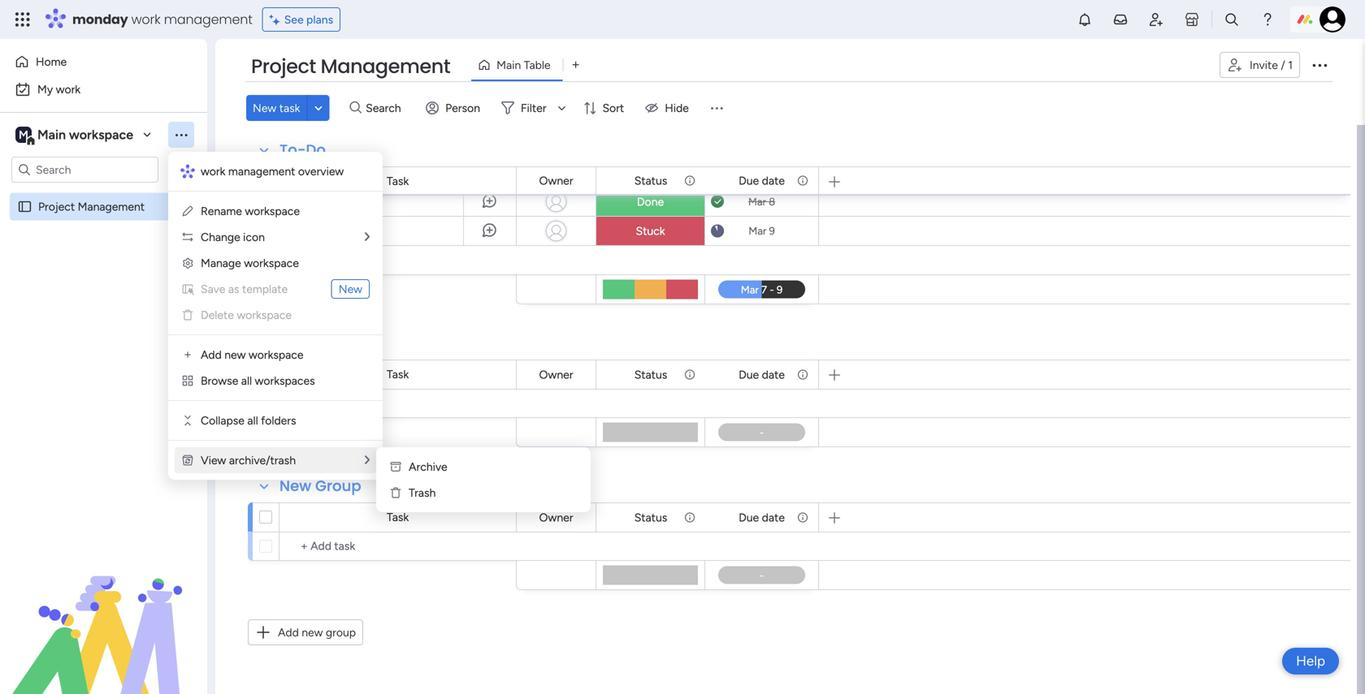 Task type: describe. For each thing, give the bounding box(es) containing it.
New Group field
[[275, 476, 365, 497]]

new for new group
[[280, 476, 311, 497]]

workspace for manage workspace
[[244, 256, 299, 270]]

my work link
[[10, 76, 197, 102]]

save as template
[[201, 282, 288, 296]]

date for new group
[[762, 511, 785, 525]]

filter
[[521, 101, 546, 115]]

2 due date from the top
[[739, 368, 785, 382]]

filter button
[[495, 95, 572, 121]]

monday
[[72, 10, 128, 28]]

sort
[[602, 101, 624, 115]]

main for main table
[[497, 58, 521, 72]]

archive image
[[389, 461, 402, 474]]

8
[[769, 195, 775, 208]]

folders
[[261, 414, 296, 428]]

update feed image
[[1112, 11, 1129, 28]]

group
[[315, 476, 361, 497]]

browse all workspaces image
[[181, 375, 194, 388]]

column information image for group status field
[[683, 511, 696, 524]]

delete
[[201, 308, 234, 322]]

Search in workspace field
[[34, 160, 136, 179]]

workspace for delete workspace
[[237, 308, 292, 322]]

home option
[[10, 49, 197, 75]]

2 status field from the top
[[630, 366, 671, 384]]

search everything image
[[1224, 11, 1240, 28]]

home link
[[10, 49, 197, 75]]

workspaces
[[255, 374, 315, 388]]

workspace image
[[15, 126, 32, 144]]

group
[[326, 626, 356, 640]]

invite / 1
[[1250, 58, 1293, 72]]

new task
[[253, 101, 300, 115]]

v2 done deadline image
[[711, 194, 724, 210]]

change
[[201, 230, 240, 244]]

add new group
[[278, 626, 356, 640]]

main workspace
[[37, 127, 133, 143]]

9
[[769, 225, 775, 238]]

menu containing work management overview
[[168, 152, 383, 480]]

v2 search image
[[350, 99, 362, 117]]

plans
[[306, 13, 333, 26]]

2 owner field from the top
[[535, 366, 577, 384]]

m
[[19, 128, 28, 142]]

workspace up workspaces
[[249, 348, 304, 362]]

Project Management field
[[247, 53, 454, 80]]

3 + add task text field from the top
[[288, 537, 509, 557]]

owner for group
[[539, 511, 573, 525]]

monday work management
[[72, 10, 252, 28]]

owner for do
[[539, 174, 573, 188]]

column information image for due date field corresponding to group
[[796, 511, 809, 524]]

status for group
[[634, 511, 667, 525]]

add new workspace image
[[181, 349, 194, 362]]

invite
[[1250, 58, 1278, 72]]

workspace for rename workspace
[[245, 204, 300, 218]]

add for add new group
[[278, 626, 299, 640]]

angle down image
[[315, 102, 322, 114]]

all for collapse
[[247, 414, 258, 428]]

menu item containing save as template
[[181, 280, 370, 299]]

trash image
[[389, 487, 402, 500]]

task
[[279, 101, 300, 115]]

my work
[[37, 82, 81, 96]]

rename
[[201, 204, 242, 218]]

public board image
[[17, 199, 33, 215]]

browse
[[201, 374, 238, 388]]

view
[[201, 454, 226, 468]]

delete workspace
[[201, 308, 292, 322]]

invite members image
[[1148, 11, 1164, 28]]

status field for do
[[630, 172, 671, 190]]

select product image
[[15, 11, 31, 28]]

new group
[[280, 476, 361, 497]]

list arrow image for change icon
[[365, 231, 370, 243]]

rename workspace
[[201, 204, 300, 218]]

2 status from the top
[[634, 368, 667, 382]]

delete workspace menu item
[[181, 306, 370, 325]]

mar for mar 9
[[749, 225, 766, 238]]

person
[[445, 101, 480, 115]]

hide
[[665, 101, 689, 115]]

lottie animation image
[[0, 531, 207, 695]]

change icon image
[[181, 231, 194, 244]]

completed
[[280, 333, 363, 354]]

help
[[1296, 653, 1325, 670]]

management inside menu
[[228, 165, 295, 178]]

view archive/trash image
[[181, 454, 194, 467]]

date for to-do
[[762, 174, 785, 188]]

status for do
[[634, 174, 667, 188]]

management inside field
[[321, 53, 450, 80]]

table
[[524, 58, 551, 72]]

monday marketplace image
[[1184, 11, 1200, 28]]

sort button
[[576, 95, 634, 121]]

work management overview
[[201, 165, 344, 178]]

archive
[[409, 460, 447, 474]]



Task type: locate. For each thing, give the bounding box(es) containing it.
new inside button
[[302, 626, 323, 640]]

due
[[739, 174, 759, 188], [739, 368, 759, 382], [739, 511, 759, 525]]

workspace selection element
[[15, 125, 136, 146]]

0 horizontal spatial project management
[[38, 200, 145, 214]]

1 vertical spatial task
[[387, 368, 409, 381]]

new up completed
[[339, 282, 362, 296]]

project
[[251, 53, 316, 80], [38, 200, 75, 214]]

0 vertical spatial list arrow image
[[365, 231, 370, 243]]

new down the archive/trash at the bottom left of the page
[[280, 476, 311, 497]]

new task button
[[246, 95, 307, 121]]

collapse all folders
[[201, 414, 296, 428]]

list arrow image for view archive/trash
[[365, 455, 370, 466]]

0 vertical spatial due
[[739, 174, 759, 188]]

0 horizontal spatial work
[[56, 82, 81, 96]]

3 due date field from the top
[[735, 509, 789, 527]]

owner field for new group
[[535, 509, 577, 527]]

3 date from the top
[[762, 511, 785, 525]]

manage
[[201, 256, 241, 270]]

menu image
[[708, 100, 725, 116]]

0 vertical spatial status field
[[630, 172, 671, 190]]

1 vertical spatial due date
[[739, 368, 785, 382]]

3 owner from the top
[[539, 511, 573, 525]]

3 status from the top
[[634, 511, 667, 525]]

Search field
[[362, 97, 410, 119]]

Completed field
[[275, 333, 367, 354]]

home
[[36, 55, 67, 69]]

1 vertical spatial owner field
[[535, 366, 577, 384]]

management down search in workspace field
[[78, 200, 145, 214]]

task for completed
[[387, 368, 409, 381]]

0 horizontal spatial add
[[201, 348, 222, 362]]

all
[[241, 374, 252, 388], [247, 414, 258, 428]]

workspace up search in workspace field
[[69, 127, 133, 143]]

hide button
[[639, 95, 699, 121]]

work right my
[[56, 82, 81, 96]]

0 horizontal spatial project
[[38, 200, 75, 214]]

project management inside project management field
[[251, 53, 450, 80]]

mar left 8 on the right top
[[748, 195, 766, 208]]

new left task
[[253, 101, 276, 115]]

project up task
[[251, 53, 316, 80]]

3 status field from the top
[[630, 509, 671, 527]]

main for main workspace
[[37, 127, 66, 143]]

new
[[253, 101, 276, 115], [339, 282, 362, 296], [280, 476, 311, 497]]

1 vertical spatial new
[[302, 626, 323, 640]]

new up browse
[[224, 348, 246, 362]]

archive/trash
[[229, 454, 296, 468]]

0 vertical spatial management
[[164, 10, 252, 28]]

arrow down image
[[552, 98, 572, 118]]

project management list box
[[0, 190, 207, 440]]

1 vertical spatial management
[[228, 165, 295, 178]]

0 vertical spatial column information image
[[683, 174, 696, 187]]

lottie animation element
[[0, 531, 207, 695]]

1 vertical spatial project management
[[38, 200, 145, 214]]

2 vertical spatial date
[[762, 511, 785, 525]]

main
[[497, 58, 521, 72], [37, 127, 66, 143]]

0 vertical spatial project
[[251, 53, 316, 80]]

2 vertical spatial owner field
[[535, 509, 577, 527]]

change icon
[[201, 230, 265, 244]]

1 due date from the top
[[739, 174, 785, 188]]

management
[[321, 53, 450, 80], [78, 200, 145, 214]]

option
[[0, 192, 207, 195]]

1 vertical spatial add
[[278, 626, 299, 640]]

0 horizontal spatial main
[[37, 127, 66, 143]]

icon
[[243, 230, 265, 244]]

1 owner field from the top
[[535, 172, 577, 190]]

project inside field
[[251, 53, 316, 80]]

project management
[[251, 53, 450, 80], [38, 200, 145, 214]]

rename workspace image
[[181, 205, 194, 218]]

browse all workspaces
[[201, 374, 315, 388]]

project right public board icon
[[38, 200, 75, 214]]

0 vertical spatial status
[[634, 174, 667, 188]]

project management up 'v2 search' "image"
[[251, 53, 450, 80]]

my work option
[[10, 76, 197, 102]]

/
[[1281, 58, 1285, 72]]

add new group button
[[248, 620, 363, 646]]

new for new task
[[253, 101, 276, 115]]

due for group
[[739, 511, 759, 525]]

Due date field
[[735, 172, 789, 190], [735, 366, 789, 384], [735, 509, 789, 527]]

1 vertical spatial new
[[339, 282, 362, 296]]

task
[[387, 174, 409, 188], [387, 368, 409, 381], [387, 511, 409, 524]]

2 vertical spatial task
[[387, 511, 409, 524]]

save
[[201, 282, 225, 296]]

gary orlando image
[[1320, 7, 1346, 33]]

owner field for to-do
[[535, 172, 577, 190]]

column information image
[[683, 174, 696, 187], [796, 368, 809, 381]]

main table
[[497, 58, 551, 72]]

main left table
[[497, 58, 521, 72]]

new for workspace
[[224, 348, 246, 362]]

1
[[1288, 58, 1293, 72]]

due date field for do
[[735, 172, 789, 190]]

work for my
[[56, 82, 81, 96]]

status
[[634, 174, 667, 188], [634, 368, 667, 382], [634, 511, 667, 525]]

2 horizontal spatial work
[[201, 165, 225, 178]]

invite / 1 button
[[1220, 52, 1300, 78]]

add inside button
[[278, 626, 299, 640]]

0 vertical spatial management
[[321, 53, 450, 80]]

0 vertical spatial work
[[131, 10, 161, 28]]

view archive/trash
[[201, 454, 296, 468]]

1 vertical spatial main
[[37, 127, 66, 143]]

1 vertical spatial owner
[[539, 368, 573, 382]]

column information image for due date field corresponding to do
[[796, 174, 809, 187]]

1 owner from the top
[[539, 174, 573, 188]]

0 vertical spatial task
[[387, 174, 409, 188]]

3 due from the top
[[739, 511, 759, 525]]

column information image
[[796, 174, 809, 187], [683, 368, 696, 381], [683, 511, 696, 524], [796, 511, 809, 524]]

0 vertical spatial add
[[201, 348, 222, 362]]

Owner field
[[535, 172, 577, 190], [535, 366, 577, 384], [535, 509, 577, 527]]

collapse all folders image
[[181, 414, 194, 427]]

2 vertical spatial due
[[739, 511, 759, 525]]

project management down search in workspace field
[[38, 200, 145, 214]]

0 vertical spatial all
[[241, 374, 252, 388]]

trash
[[409, 486, 436, 500]]

to-
[[280, 140, 306, 160]]

0 vertical spatial owner field
[[535, 172, 577, 190]]

help button
[[1282, 648, 1339, 675]]

see plans
[[284, 13, 333, 26]]

0 vertical spatial main
[[497, 58, 521, 72]]

+ Add task text field
[[288, 251, 509, 271], [288, 394, 509, 414], [288, 537, 509, 557]]

2 vertical spatial owner
[[539, 511, 573, 525]]

2 vertical spatial due date
[[739, 511, 785, 525]]

to-do
[[280, 140, 326, 160]]

1 vertical spatial project
[[38, 200, 75, 214]]

add left group
[[278, 626, 299, 640]]

workspace for main workspace
[[69, 127, 133, 143]]

new for new
[[339, 282, 362, 296]]

1 vertical spatial status field
[[630, 366, 671, 384]]

project management inside project management list box
[[38, 200, 145, 214]]

person button
[[419, 95, 490, 121]]

main inside button
[[497, 58, 521, 72]]

template
[[242, 282, 288, 296]]

add for add new workspace
[[201, 348, 222, 362]]

1 vertical spatial due
[[739, 368, 759, 382]]

1 vertical spatial all
[[247, 414, 258, 428]]

main table button
[[471, 52, 563, 78]]

0 vertical spatial project management
[[251, 53, 450, 80]]

work
[[131, 10, 161, 28], [56, 82, 81, 96], [201, 165, 225, 178]]

2 list arrow image from the top
[[365, 455, 370, 466]]

notifications image
[[1077, 11, 1093, 28]]

see
[[284, 13, 304, 26]]

2 vertical spatial work
[[201, 165, 225, 178]]

1 due date field from the top
[[735, 172, 789, 190]]

new
[[224, 348, 246, 362], [302, 626, 323, 640]]

list arrow image
[[365, 231, 370, 243], [365, 455, 370, 466]]

new inside button
[[253, 101, 276, 115]]

all down add new workspace
[[241, 374, 252, 388]]

menu item
[[181, 280, 370, 299]]

2 + add task text field from the top
[[288, 394, 509, 414]]

stuck
[[636, 224, 665, 238]]

management up search field
[[321, 53, 450, 80]]

3 due date from the top
[[739, 511, 785, 525]]

column information image for status
[[683, 174, 696, 187]]

due date field for group
[[735, 509, 789, 527]]

all left folders
[[247, 414, 258, 428]]

options image
[[1310, 55, 1329, 75]]

1 horizontal spatial work
[[131, 10, 161, 28]]

0 vertical spatial due date
[[739, 174, 785, 188]]

due for do
[[739, 174, 759, 188]]

2 due from the top
[[739, 368, 759, 382]]

all for browse
[[241, 374, 252, 388]]

mar 8
[[748, 195, 775, 208]]

0 vertical spatial + add task text field
[[288, 251, 509, 271]]

mar for mar 8
[[748, 195, 766, 208]]

1 status field from the top
[[630, 172, 671, 190]]

help image
[[1259, 11, 1276, 28]]

0 vertical spatial date
[[762, 174, 785, 188]]

1 due from the top
[[739, 174, 759, 188]]

1 horizontal spatial new
[[302, 626, 323, 640]]

1 vertical spatial status
[[634, 368, 667, 382]]

2 horizontal spatial new
[[339, 282, 362, 296]]

1 horizontal spatial project
[[251, 53, 316, 80]]

1 horizontal spatial add
[[278, 626, 299, 640]]

2 owner from the top
[[539, 368, 573, 382]]

1 horizontal spatial main
[[497, 58, 521, 72]]

task for new group
[[387, 511, 409, 524]]

management inside list box
[[78, 200, 145, 214]]

work up rename
[[201, 165, 225, 178]]

1 horizontal spatial project management
[[251, 53, 450, 80]]

new for group
[[302, 626, 323, 640]]

3 owner field from the top
[[535, 509, 577, 527]]

workspace up template
[[244, 256, 299, 270]]

1 horizontal spatial column information image
[[796, 368, 809, 381]]

manage workspace
[[201, 256, 299, 270]]

mar
[[748, 195, 766, 208], [749, 225, 766, 238]]

task for to-do
[[387, 174, 409, 188]]

add new workspace
[[201, 348, 304, 362]]

delete workspace image
[[181, 309, 194, 322]]

column information image for due date
[[796, 368, 809, 381]]

collapse
[[201, 414, 245, 428]]

my
[[37, 82, 53, 96]]

0 horizontal spatial new
[[253, 101, 276, 115]]

new inside field
[[280, 476, 311, 497]]

2 vertical spatial status field
[[630, 509, 671, 527]]

1 vertical spatial list arrow image
[[365, 455, 370, 466]]

1 vertical spatial date
[[762, 368, 785, 382]]

1 + add task text field from the top
[[288, 251, 509, 271]]

0 vertical spatial mar
[[748, 195, 766, 208]]

date
[[762, 174, 785, 188], [762, 368, 785, 382], [762, 511, 785, 525]]

due date
[[739, 174, 785, 188], [739, 368, 785, 382], [739, 511, 785, 525]]

2 vertical spatial new
[[280, 476, 311, 497]]

mar left the 9
[[749, 225, 766, 238]]

1 vertical spatial due date field
[[735, 366, 789, 384]]

main inside workspace selection element
[[37, 127, 66, 143]]

owner
[[539, 174, 573, 188], [539, 368, 573, 382], [539, 511, 573, 525]]

0 horizontal spatial new
[[224, 348, 246, 362]]

manage workspace image
[[181, 257, 194, 270]]

Status field
[[630, 172, 671, 190], [630, 366, 671, 384], [630, 509, 671, 527]]

main right workspace icon
[[37, 127, 66, 143]]

new left group
[[302, 626, 323, 640]]

work for monday
[[131, 10, 161, 28]]

workspace
[[69, 127, 133, 143], [245, 204, 300, 218], [244, 256, 299, 270], [237, 308, 292, 322], [249, 348, 304, 362]]

mar 9
[[749, 225, 775, 238]]

0 vertical spatial due date field
[[735, 172, 789, 190]]

workspace up icon
[[245, 204, 300, 218]]

due date for new group
[[739, 511, 785, 525]]

add
[[201, 348, 222, 362], [278, 626, 299, 640]]

done
[[637, 195, 664, 209]]

2 date from the top
[[762, 368, 785, 382]]

0 vertical spatial new
[[253, 101, 276, 115]]

1 horizontal spatial management
[[321, 53, 450, 80]]

1 date from the top
[[762, 174, 785, 188]]

service icon image
[[181, 283, 194, 296]]

3 task from the top
[[387, 511, 409, 524]]

0 vertical spatial new
[[224, 348, 246, 362]]

1 vertical spatial column information image
[[796, 368, 809, 381]]

2 vertical spatial + add task text field
[[288, 537, 509, 557]]

1 vertical spatial work
[[56, 82, 81, 96]]

1 horizontal spatial new
[[280, 476, 311, 497]]

1 list arrow image from the top
[[365, 231, 370, 243]]

0 horizontal spatial management
[[78, 200, 145, 214]]

as
[[228, 282, 239, 296]]

work right monday
[[131, 10, 161, 28]]

1 task from the top
[[387, 174, 409, 188]]

1 vertical spatial management
[[78, 200, 145, 214]]

workspace down template
[[237, 308, 292, 322]]

2 task from the top
[[387, 368, 409, 381]]

0 vertical spatial owner
[[539, 174, 573, 188]]

workspace inside menu item
[[237, 308, 292, 322]]

add right add new workspace image
[[201, 348, 222, 362]]

workspace options image
[[173, 127, 189, 143]]

1 vertical spatial + add task text field
[[288, 394, 509, 414]]

work inside option
[[56, 82, 81, 96]]

add view image
[[572, 59, 579, 71]]

see plans button
[[262, 7, 341, 32]]

do
[[306, 140, 326, 160]]

1 status from the top
[[634, 174, 667, 188]]

status field for group
[[630, 509, 671, 527]]

0 horizontal spatial column information image
[[683, 174, 696, 187]]

project inside list box
[[38, 200, 75, 214]]

overview
[[298, 165, 344, 178]]

2 due date field from the top
[[735, 366, 789, 384]]

To-Do field
[[275, 140, 330, 161]]

2 vertical spatial status
[[634, 511, 667, 525]]

column information image for second status field from the bottom of the page
[[683, 368, 696, 381]]

management
[[164, 10, 252, 28], [228, 165, 295, 178]]

menu
[[168, 152, 383, 480]]

1 vertical spatial mar
[[749, 225, 766, 238]]

due date for to-do
[[739, 174, 785, 188]]

2 vertical spatial due date field
[[735, 509, 789, 527]]



Task type: vqa. For each thing, say whether or not it's contained in the screenshot.
Workspace icon to the left
no



